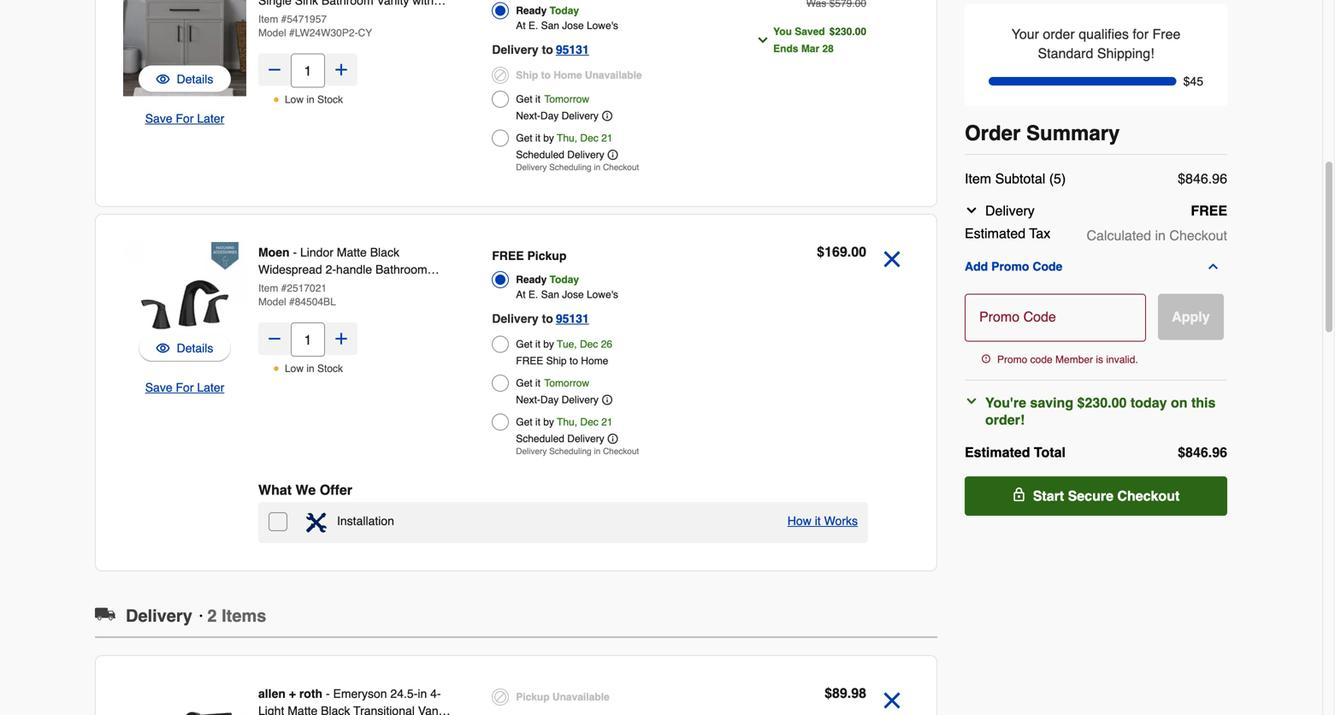 Task type: describe. For each thing, give the bounding box(es) containing it.
. for item subtotal (5)
[[1209, 171, 1213, 186]]

Low in Stock number field
[[291, 323, 325, 357]]

1 vertical spatial promo
[[998, 354, 1028, 366]]

shipping!
[[1098, 45, 1155, 61]]

by for ship to home unavailable
[[544, 132, 554, 144]]

0 vertical spatial unavailable
[[585, 69, 642, 81]]

items
[[222, 606, 266, 626]]

95131 for free
[[556, 312, 589, 326]]

order summary
[[965, 121, 1120, 145]]

. for estimated total
[[1209, 444, 1213, 460]]

lindor matte black widespread 2-handle bathroom sink faucet with drain
[[258, 246, 428, 294]]

1 vertical spatial dec
[[580, 338, 598, 350]]

add
[[965, 260, 989, 273]]

tax
[[1030, 225, 1051, 241]]

you're
[[986, 395, 1027, 411]]

moen -
[[258, 246, 300, 259]]

installation
[[337, 514, 394, 528]]

how
[[788, 514, 812, 528]]

total
[[1034, 444, 1066, 460]]

scheduling for free
[[549, 447, 592, 457]]

save for later button for model #84504bl
[[145, 379, 224, 396]]

2 items
[[207, 606, 266, 626]]

ship to home unavailable
[[516, 69, 642, 81]]

promo code member is invalid.
[[998, 354, 1139, 366]]

widespread
[[258, 263, 322, 276]]

1 ready today from the top
[[516, 5, 579, 17]]

0 horizontal spatial bullet image
[[199, 614, 203, 618]]

free for free ship to home
[[516, 355, 544, 367]]

ends
[[774, 43, 799, 55]]

info image for next-day delivery
[[602, 111, 613, 121]]

works
[[825, 514, 858, 528]]

save for later button for model #lw24w30p2-cy
[[145, 110, 224, 127]]

$ 89 . 98
[[825, 685, 867, 701]]

on
[[1171, 395, 1188, 411]]

this
[[1192, 395, 1216, 411]]

calculated in checkout
[[1087, 227, 1228, 243]]

standard
[[1038, 45, 1094, 61]]

next-day delivery for ship to home unavailable
[[516, 110, 599, 122]]

chevron up image
[[1207, 260, 1221, 273]]

secure image
[[1013, 488, 1027, 501]]

it inside button
[[815, 514, 821, 528]]

2 e. from the top
[[529, 289, 538, 301]]

info image for next-day delivery
[[602, 395, 613, 405]]

21 for free
[[602, 416, 613, 428]]

.00 inside you saved $ 230 .00 ends mar 28
[[853, 26, 867, 38]]

emeryson
[[333, 687, 387, 701]]

4 get from the top
[[516, 377, 533, 389]]

start
[[1033, 488, 1065, 504]]

details for item #5471957 model #lw24w30p2-cy
[[177, 72, 213, 86]]

2 at e. san jose lowe's from the top
[[516, 289, 619, 301]]

summary
[[1027, 121, 1120, 145]]

96 for item subtotal (5)
[[1213, 171, 1228, 186]]

tue,
[[557, 338, 577, 350]]

roth
[[299, 687, 323, 701]]

free pickup
[[492, 249, 567, 263]]

details for item #2517021 model #84504bl
[[177, 341, 213, 355]]

bullet image
[[273, 96, 280, 103]]

1 vertical spatial pickup
[[516, 691, 550, 703]]

add promo code link
[[965, 260, 1228, 273]]

by for free
[[544, 416, 554, 428]]

28
[[823, 43, 834, 55]]

day for free
[[541, 394, 559, 406]]

you're saving  $230.00  today on this order!
[[986, 395, 1216, 428]]

delivery scheduling in checkout for free
[[516, 447, 639, 457]]

truck filled image
[[95, 604, 116, 625]]

2 today from the top
[[550, 274, 579, 286]]

98
[[852, 685, 867, 701]]

$45
[[1184, 74, 1204, 88]]

0 vertical spatial pickup
[[528, 249, 567, 263]]

1 jose from the top
[[562, 20, 584, 32]]

0 horizontal spatial chevron down image
[[757, 33, 770, 47]]

item for item subtotal (5)
[[965, 171, 992, 186]]

dec for free
[[581, 416, 599, 428]]

free for free
[[1191, 203, 1228, 218]]

black inside emeryson 24.5-in 4- light matte black transitional vanit
[[321, 704, 350, 715]]

169
[[825, 244, 848, 260]]

tomorrow for ship to home unavailable
[[545, 93, 590, 105]]

free for free pickup
[[492, 249, 524, 263]]

member
[[1056, 354, 1094, 366]]

info image for scheduled delivery
[[608, 434, 618, 444]]

get it by thu, dec 21 for free
[[516, 416, 613, 428]]

allen + roth -
[[258, 687, 333, 701]]

matte inside emeryson 24.5-in 4- light matte black transitional vanit
[[288, 704, 318, 715]]

scheduled for free
[[516, 433, 565, 445]]

#lw24w30p2-
[[289, 27, 358, 39]]

order
[[965, 121, 1021, 145]]

1 vertical spatial .00
[[848, 244, 867, 260]]

scheduling for ship to home unavailable
[[549, 163, 592, 172]]

tomorrow for free
[[545, 377, 590, 389]]

moen
[[258, 246, 290, 259]]

21 for ship to home unavailable
[[602, 132, 613, 144]]

allen
[[258, 687, 286, 701]]

subtotal
[[996, 171, 1046, 186]]

black inside lindor matte black widespread 2-handle bathroom sink faucet with drain
[[370, 246, 400, 259]]

1 get from the top
[[516, 93, 533, 105]]

order
[[1043, 26, 1075, 42]]

secure
[[1068, 488, 1114, 504]]

get it tomorrow for free
[[516, 377, 590, 389]]

estimated tax
[[965, 225, 1051, 241]]

2 lowe's from the top
[[587, 289, 619, 301]]

0 vertical spatial home
[[554, 69, 582, 81]]

with
[[325, 280, 346, 294]]

next- for free
[[516, 394, 541, 406]]

(5)
[[1050, 171, 1066, 186]]

for for model #lw24w30p2-cy
[[176, 112, 194, 125]]

you saved $ 230 .00 ends mar 28
[[774, 26, 867, 55]]

saving
[[1031, 395, 1074, 411]]

to down tue,
[[570, 355, 578, 367]]

start secure checkout button
[[965, 476, 1228, 516]]

item for item #2517021 model #84504bl
[[258, 282, 278, 294]]

1 san from the top
[[541, 20, 560, 32]]

estimated for estimated total
[[965, 444, 1031, 460]]

remove item image for $ 89 . 98
[[877, 685, 908, 715]]

save for later for model #84504bl
[[145, 381, 224, 394]]

thu, for ship to home unavailable
[[557, 132, 578, 144]]

how it works
[[788, 514, 858, 528]]

you're saving  $230.00  today on this order! link
[[965, 394, 1221, 429]]

to right block icon
[[541, 69, 551, 81]]

dec for ship to home unavailable
[[581, 132, 599, 144]]

calculated
[[1087, 227, 1152, 243]]

scheduled delivery for free
[[516, 433, 605, 445]]

low in stock for #84504bl
[[285, 363, 343, 375]]

to up 'ship to home unavailable'
[[542, 43, 553, 56]]

$ 169 .00
[[817, 244, 867, 260]]

how it works button
[[788, 513, 858, 530]]

26
[[601, 338, 613, 350]]

scheduled for ship to home unavailable
[[516, 149, 565, 161]]

1 lowe's from the top
[[587, 20, 619, 32]]

95131 for ship to home unavailable
[[556, 43, 589, 56]]

0 vertical spatial -
[[293, 246, 297, 259]]

2 ready from the top
[[516, 274, 547, 286]]

item for item #5471957 model #lw24w30p2-cy
[[258, 13, 278, 25]]

code
[[1033, 260, 1063, 273]]

get it by tue, dec 26
[[516, 338, 613, 350]]

block image
[[492, 689, 509, 706]]

option group for item #2517021 model #84504bl
[[492, 244, 730, 461]]

qualifies
[[1079, 26, 1129, 42]]

846 for item subtotal (5)
[[1186, 171, 1209, 186]]

$230.00
[[1078, 395, 1127, 411]]

your
[[1012, 26, 1040, 42]]

chevron down image
[[965, 204, 979, 217]]

free
[[1153, 26, 1181, 42]]

$ 846 . 96 for estimated total
[[1178, 444, 1228, 460]]

0 vertical spatial bullet image
[[273, 365, 280, 372]]

stock for #84504bl
[[317, 363, 343, 375]]

2-
[[326, 263, 336, 276]]



Task type: locate. For each thing, give the bounding box(es) containing it.
1 vertical spatial tomorrow
[[545, 377, 590, 389]]

faucet
[[285, 280, 322, 294]]

2 21 from the top
[[602, 416, 613, 428]]

item inside item #2517021 model #84504bl
[[258, 282, 278, 294]]

home down "26"
[[581, 355, 609, 367]]

scheduled delivery
[[516, 149, 605, 161], [516, 433, 605, 445]]

0 vertical spatial lowe's
[[587, 20, 619, 32]]

for for model #84504bl
[[176, 381, 194, 394]]

2 scheduling from the top
[[549, 447, 592, 457]]

by down free ship to home
[[544, 416, 554, 428]]

#5471957
[[281, 13, 327, 25]]

by down 'ship to home unavailable'
[[544, 132, 554, 144]]

.
[[1209, 171, 1213, 186], [1209, 444, 1213, 460], [848, 685, 852, 701]]

0 vertical spatial low in stock
[[285, 94, 343, 106]]

1 horizontal spatial black
[[370, 246, 400, 259]]

2 day from the top
[[541, 394, 559, 406]]

low for #lw24w30p2-
[[285, 94, 304, 106]]

san up 'ship to home unavailable'
[[541, 20, 560, 32]]

0 vertical spatial estimated
[[965, 225, 1026, 241]]

next- down 'ship to home unavailable'
[[516, 110, 541, 122]]

ready down free pickup
[[516, 274, 547, 286]]

transitional
[[354, 704, 415, 715]]

- right the roth
[[326, 687, 330, 701]]

info image for scheduled delivery
[[608, 150, 618, 160]]

1 vertical spatial next-
[[516, 394, 541, 406]]

pickup
[[528, 249, 567, 263], [516, 691, 550, 703]]

0 vertical spatial info image
[[602, 111, 613, 121]]

1 remove item image from the top
[[877, 244, 908, 275]]

0 vertical spatial san
[[541, 20, 560, 32]]

846 for estimated total
[[1186, 444, 1209, 460]]

emeryson 24.5-in 4-light matte black transitional vanity light image
[[123, 684, 246, 715]]

1 vertical spatial delivery to 95131
[[492, 312, 589, 326]]

by left tue,
[[544, 338, 554, 350]]

low in stock
[[285, 94, 343, 106], [285, 363, 343, 375]]

low in stock for #lw24w30p2-
[[285, 94, 343, 106]]

1 horizontal spatial ship
[[546, 355, 567, 367]]

thu, down 'ship to home unavailable'
[[557, 132, 578, 144]]

get it tomorrow down 'ship to home unavailable'
[[516, 93, 590, 105]]

1 low from the top
[[285, 94, 304, 106]]

save for later down lindor matte black widespread 2-handle bathroom sink faucet with drain "image"
[[145, 381, 224, 394]]

at down free pickup
[[516, 289, 526, 301]]

item subtotal (5)
[[965, 171, 1066, 186]]

1 vertical spatial unavailable
[[553, 691, 610, 703]]

2 95131 button from the top
[[556, 308, 589, 329]]

saved
[[795, 26, 825, 38]]

- up widespread
[[293, 246, 297, 259]]

2 scheduled delivery from the top
[[516, 433, 605, 445]]

0 vertical spatial day
[[541, 110, 559, 122]]

san down free pickup
[[541, 289, 560, 301]]

0 vertical spatial save
[[145, 112, 173, 125]]

item up chevron down icon
[[965, 171, 992, 186]]

scheduled
[[516, 149, 565, 161], [516, 433, 565, 445]]

info image
[[602, 111, 613, 121], [608, 150, 618, 160]]

846 down this at bottom
[[1186, 444, 1209, 460]]

tomorrow down 'ship to home unavailable'
[[545, 93, 590, 105]]

0 vertical spatial save for later button
[[145, 110, 224, 127]]

thu, for free
[[557, 416, 578, 428]]

1 vertical spatial low in stock
[[285, 363, 343, 375]]

1 95131 from the top
[[556, 43, 589, 56]]

0 vertical spatial tomorrow
[[545, 93, 590, 105]]

promo right error image
[[998, 354, 1028, 366]]

day down 'ship to home unavailable'
[[541, 110, 559, 122]]

2 save for later button from the top
[[145, 379, 224, 396]]

model for #2517021
[[258, 296, 286, 308]]

0 vertical spatial ready
[[516, 5, 547, 17]]

1 vertical spatial save for later button
[[145, 379, 224, 396]]

1 vertical spatial san
[[541, 289, 560, 301]]

21 down free ship to home
[[602, 416, 613, 428]]

1 vertical spatial get it tomorrow
[[516, 377, 590, 389]]

chevron down image inside you're saving  $230.00  today on this order! link
[[965, 394, 979, 408]]

1 vertical spatial by
[[544, 338, 554, 350]]

95131 button for free
[[556, 308, 589, 329]]

1 vertical spatial scheduled
[[516, 433, 565, 445]]

2 vertical spatial dec
[[581, 416, 599, 428]]

e. down free pickup
[[529, 289, 538, 301]]

1 $ 846 . 96 from the top
[[1178, 171, 1228, 186]]

1 save from the top
[[145, 112, 173, 125]]

later
[[197, 112, 224, 125], [197, 381, 224, 394]]

code
[[1031, 354, 1053, 366]]

estimated down the order!
[[965, 444, 1031, 460]]

0 vertical spatial quickview image
[[156, 71, 170, 88]]

delivery to 95131 up 'ship to home unavailable'
[[492, 43, 589, 56]]

1 vertical spatial 95131 button
[[556, 308, 589, 329]]

lowe's up 'ship to home unavailable'
[[587, 20, 619, 32]]

matte inside lindor matte black widespread 2-handle bathroom sink faucet with drain
[[337, 246, 367, 259]]

0 vertical spatial later
[[197, 112, 224, 125]]

1 by from the top
[[544, 132, 554, 144]]

save for later button down lindor matte black widespread 2-handle bathroom sink faucet with drain "image"
[[145, 379, 224, 396]]

0 vertical spatial matte
[[337, 246, 367, 259]]

delivery to 95131 for ship to home unavailable
[[492, 43, 589, 56]]

ship down get it by tue, dec 26
[[546, 355, 567, 367]]

black
[[370, 246, 400, 259], [321, 704, 350, 715]]

remove item image right $ 169 .00
[[877, 244, 908, 275]]

2 estimated from the top
[[965, 444, 1031, 460]]

1 vertical spatial stock
[[317, 363, 343, 375]]

bullet image left 2
[[199, 614, 203, 618]]

21 down 'ship to home unavailable'
[[602, 132, 613, 144]]

2 846 from the top
[[1186, 444, 1209, 460]]

jose up tue,
[[562, 289, 584, 301]]

promo down estimated tax
[[992, 260, 1030, 273]]

item inside item #5471957 model #lw24w30p2-cy
[[258, 13, 278, 25]]

1 846 from the top
[[1186, 171, 1209, 186]]

1 next-day delivery from the top
[[516, 110, 599, 122]]

1 delivery to 95131 from the top
[[492, 43, 589, 56]]

2 vertical spatial by
[[544, 416, 554, 428]]

0 vertical spatial scheduled
[[516, 149, 565, 161]]

2 ready today from the top
[[516, 274, 579, 286]]

emeryson 24.5-in 4- light matte black transitional vanit
[[258, 687, 451, 715]]

1 vertical spatial 96
[[1213, 444, 1228, 460]]

2 low in stock from the top
[[285, 363, 343, 375]]

start secure checkout
[[1033, 488, 1180, 504]]

1 21 from the top
[[602, 132, 613, 144]]

save for later for model #lw24w30p2-cy
[[145, 112, 224, 125]]

for down lindor matte black widespread 2-handle bathroom sink faucet with drain "image"
[[176, 381, 194, 394]]

$
[[830, 26, 835, 38], [1178, 171, 1186, 186], [817, 244, 825, 260], [1178, 444, 1186, 460], [825, 685, 833, 701]]

save for later
[[145, 112, 224, 125], [145, 381, 224, 394]]

option group for item #5471957 model #lw24w30p2-cy
[[492, 0, 730, 177]]

1 low in stock from the top
[[285, 94, 343, 106]]

5 get from the top
[[516, 416, 533, 428]]

2 san from the top
[[541, 289, 560, 301]]

save for later button down potter 30-in gray single sink bathroom vanity with white cultured marble top image
[[145, 110, 224, 127]]

get it by thu, dec 21 for ship to home unavailable
[[516, 132, 613, 144]]

2 95131 from the top
[[556, 312, 589, 326]]

2 quickview image from the top
[[156, 340, 170, 357]]

item #5471957 model #lw24w30p2-cy
[[258, 13, 372, 39]]

at up 'ship to home unavailable'
[[516, 20, 526, 32]]

21
[[602, 132, 613, 144], [602, 416, 613, 428]]

mar
[[802, 43, 820, 55]]

0 vertical spatial dec
[[581, 132, 599, 144]]

get
[[516, 93, 533, 105], [516, 132, 533, 144], [516, 338, 533, 350], [516, 377, 533, 389], [516, 416, 533, 428]]

1 get it by thu, dec 21 from the top
[[516, 132, 613, 144]]

95131 up 'ship to home unavailable'
[[556, 43, 589, 56]]

estimated
[[965, 225, 1026, 241], [965, 444, 1031, 460]]

bullet image
[[273, 365, 280, 372], [199, 614, 203, 618]]

24.5-
[[391, 687, 418, 701]]

$ 846 . 96 for item subtotal (5)
[[1178, 171, 1228, 186]]

bathroom
[[376, 263, 428, 276]]

bullet image down minus image
[[273, 365, 280, 372]]

tomorrow down free ship to home
[[545, 377, 590, 389]]

at e. san jose lowe's up tue,
[[516, 289, 619, 301]]

2 for from the top
[[176, 381, 194, 394]]

0 vertical spatial get it tomorrow
[[516, 93, 590, 105]]

1 horizontal spatial -
[[326, 687, 330, 701]]

potter 30-in gray single sink bathroom vanity with white cultured marble top image
[[123, 0, 246, 96]]

what we offer
[[258, 482, 353, 498]]

plus image
[[333, 330, 350, 347]]

1 vertical spatial chevron down image
[[965, 394, 979, 408]]

next-day delivery down free ship to home
[[516, 394, 599, 406]]

low right bullet image
[[285, 94, 304, 106]]

remove item image right the "98"
[[877, 685, 908, 715]]

remove item image
[[877, 244, 908, 275], [877, 685, 908, 715]]

2 next- from the top
[[516, 394, 541, 406]]

jose
[[562, 20, 584, 32], [562, 289, 584, 301]]

846 up calculated in checkout on the top right of the page
[[1186, 171, 1209, 186]]

1 vertical spatial info image
[[608, 150, 618, 160]]

95131 button for ship to home unavailable
[[556, 39, 589, 60]]

1 stock from the top
[[317, 94, 343, 106]]

drain
[[350, 280, 378, 294]]

0 vertical spatial jose
[[562, 20, 584, 32]]

quickview image for item #2517021 model #84504bl
[[156, 340, 170, 357]]

1 vertical spatial scheduled delivery
[[516, 433, 605, 445]]

save for later button
[[145, 110, 224, 127], [145, 379, 224, 396]]

1 next- from the top
[[516, 110, 541, 122]]

4-
[[431, 687, 441, 701]]

details left minus image
[[177, 341, 213, 355]]

1 quickview image from the top
[[156, 71, 170, 88]]

later for item #2517021 model #84504bl
[[197, 381, 224, 394]]

stock down plus icon
[[317, 363, 343, 375]]

at e. san jose lowe's up 'ship to home unavailable'
[[516, 20, 619, 32]]

1 at e. san jose lowe's from the top
[[516, 20, 619, 32]]

.00
[[853, 26, 867, 38], [848, 244, 867, 260]]

0 vertical spatial chevron down image
[[757, 33, 770, 47]]

is
[[1097, 354, 1104, 366]]

1 ready from the top
[[516, 5, 547, 17]]

save
[[145, 112, 173, 125], [145, 381, 173, 394]]

item left the #5471957
[[258, 13, 278, 25]]

1 get it tomorrow from the top
[[516, 93, 590, 105]]

1 vertical spatial next-day delivery
[[516, 394, 599, 406]]

handle
[[336, 263, 372, 276]]

1 option group from the top
[[492, 0, 730, 177]]

matte down the allen + roth -
[[288, 704, 318, 715]]

ship
[[516, 69, 538, 81], [546, 355, 567, 367]]

scheduled delivery for ship to home unavailable
[[516, 149, 605, 161]]

2 model from the top
[[258, 296, 286, 308]]

2 vertical spatial free
[[516, 355, 544, 367]]

get it by thu, dec 21 down 'ship to home unavailable'
[[516, 132, 613, 144]]

2 get it tomorrow from the top
[[516, 377, 590, 389]]

free ship to home
[[516, 355, 609, 367]]

0 vertical spatial next-day delivery
[[516, 110, 599, 122]]

0 vertical spatial 21
[[602, 132, 613, 144]]

2 later from the top
[[197, 381, 224, 394]]

1 vertical spatial $ 846 . 96
[[1178, 444, 1228, 460]]

low
[[285, 94, 304, 106], [285, 363, 304, 375]]

matte
[[337, 246, 367, 259], [288, 704, 318, 715]]

delivery scheduling in checkout for ship to home unavailable
[[516, 163, 639, 172]]

ready today down free pickup
[[516, 274, 579, 286]]

0 vertical spatial promo
[[992, 260, 1030, 273]]

day for ship to home unavailable
[[541, 110, 559, 122]]

home
[[554, 69, 582, 81], [581, 355, 609, 367]]

0 vertical spatial item
[[258, 13, 278, 25]]

get it tomorrow
[[516, 93, 590, 105], [516, 377, 590, 389]]

95131 button up tue,
[[556, 308, 589, 329]]

chevron down image left you're
[[965, 394, 979, 408]]

#84504bl
[[289, 296, 336, 308]]

1 vertical spatial quickview image
[[156, 340, 170, 357]]

1 vertical spatial later
[[197, 381, 224, 394]]

1 vertical spatial ship
[[546, 355, 567, 367]]

2 vertical spatial .
[[848, 685, 852, 701]]

2 $ 846 . 96 from the top
[[1178, 444, 1228, 460]]

2 thu, from the top
[[557, 416, 578, 428]]

2 scheduled from the top
[[516, 433, 565, 445]]

ready today up 'ship to home unavailable'
[[516, 5, 579, 17]]

option group containing delivery to
[[492, 0, 730, 177]]

1 vertical spatial thu,
[[557, 416, 578, 428]]

details left minus icon
[[177, 72, 213, 86]]

0 vertical spatial $ 846 . 96
[[1178, 171, 1228, 186]]

1 vertical spatial get it by thu, dec 21
[[516, 416, 613, 428]]

add promo code
[[965, 260, 1063, 273]]

1 vertical spatial 846
[[1186, 444, 1209, 460]]

ready up 'ship to home unavailable'
[[516, 5, 547, 17]]

2 low from the top
[[285, 363, 304, 375]]

error image
[[982, 355, 991, 363]]

96 up calculated in checkout on the top right of the page
[[1213, 171, 1228, 186]]

1 today from the top
[[550, 5, 579, 17]]

model down the #5471957
[[258, 27, 286, 39]]

1 vertical spatial details
[[177, 341, 213, 355]]

2 get it by thu, dec 21 from the top
[[516, 416, 613, 428]]

save for item #2517021 model #84504bl
[[145, 381, 173, 394]]

$ inside you saved $ 230 .00 ends mar 28
[[830, 26, 835, 38]]

model inside item #5471957 model #lw24w30p2-cy
[[258, 27, 286, 39]]

1 vertical spatial jose
[[562, 289, 584, 301]]

2 jose from the top
[[562, 289, 584, 301]]

model down sink
[[258, 296, 286, 308]]

1 95131 button from the top
[[556, 39, 589, 60]]

2 by from the top
[[544, 338, 554, 350]]

ship right block icon
[[516, 69, 538, 81]]

1 scheduled from the top
[[516, 149, 565, 161]]

1 scheduling from the top
[[549, 163, 592, 172]]

get it by thu, dec 21 down free ship to home
[[516, 416, 613, 428]]

1 vertical spatial estimated
[[965, 444, 1031, 460]]

pickup unavailable
[[516, 691, 610, 703]]

ready
[[516, 5, 547, 17], [516, 274, 547, 286]]

promo
[[992, 260, 1030, 273], [998, 354, 1028, 366]]

1 vertical spatial ready
[[516, 274, 547, 286]]

estimated down chevron down icon
[[965, 225, 1026, 241]]

0 vertical spatial scheduling
[[549, 163, 592, 172]]

lindor matte black widespread 2-handle bathroom sink faucet with drain image
[[123, 242, 246, 365]]

model
[[258, 27, 286, 39], [258, 296, 286, 308]]

0 horizontal spatial ship
[[516, 69, 538, 81]]

stock down plus image
[[317, 94, 343, 106]]

estimated for estimated tax
[[965, 225, 1026, 241]]

dec down 'ship to home unavailable'
[[581, 132, 599, 144]]

1 vertical spatial model
[[258, 296, 286, 308]]

95131 up tue,
[[556, 312, 589, 326]]

low down low in stock number field
[[285, 363, 304, 375]]

get it tomorrow for ship to home unavailable
[[516, 93, 590, 105]]

option group
[[492, 0, 730, 177], [492, 244, 730, 461]]

1 thu, from the top
[[557, 132, 578, 144]]

2 next-day delivery from the top
[[516, 394, 599, 406]]

next- down free ship to home
[[516, 394, 541, 406]]

later for item #5471957 model #lw24w30p2-cy
[[197, 112, 224, 125]]

e. up 'ship to home unavailable'
[[529, 20, 538, 32]]

2 96 from the top
[[1213, 444, 1228, 460]]

1 vertical spatial at e. san jose lowe's
[[516, 289, 619, 301]]

option group containing free pickup
[[492, 244, 730, 461]]

minus image
[[266, 61, 283, 78]]

96 down this at bottom
[[1213, 444, 1228, 460]]

1 vertical spatial free
[[492, 249, 524, 263]]

96
[[1213, 171, 1228, 186], [1213, 444, 1228, 460]]

day down free ship to home
[[541, 394, 559, 406]]

0 vertical spatial ready today
[[516, 5, 579, 17]]

jose up 'ship to home unavailable'
[[562, 20, 584, 32]]

estimated total
[[965, 444, 1066, 460]]

low for #84504bl
[[285, 363, 304, 375]]

delivery to 95131 for free
[[492, 312, 589, 326]]

thu, down free ship to home
[[557, 416, 578, 428]]

0 horizontal spatial -
[[293, 246, 297, 259]]

quickview image for item #5471957 model #lw24w30p2-cy
[[156, 71, 170, 88]]

2 at from the top
[[516, 289, 526, 301]]

for down potter 30-in gray single sink bathroom vanity with white cultured marble top image
[[176, 112, 194, 125]]

1 details from the top
[[177, 72, 213, 86]]

checkout inside button
[[1118, 488, 1180, 504]]

1 vertical spatial lowe's
[[587, 289, 619, 301]]

delivery to 95131
[[492, 43, 589, 56], [492, 312, 589, 326]]

info image
[[602, 395, 613, 405], [608, 434, 618, 444]]

we
[[296, 482, 316, 498]]

1 vertical spatial delivery scheduling in checkout
[[516, 447, 639, 457]]

96 for estimated total
[[1213, 444, 1228, 460]]

quickview image
[[156, 71, 170, 88], [156, 340, 170, 357]]

unavailable
[[585, 69, 642, 81], [553, 691, 610, 703]]

1 model from the top
[[258, 27, 286, 39]]

2 option group from the top
[[492, 244, 730, 461]]

2 tomorrow from the top
[[545, 377, 590, 389]]

2 details from the top
[[177, 341, 213, 355]]

1 scheduled delivery from the top
[[516, 149, 605, 161]]

95131 button up 'ship to home unavailable'
[[556, 39, 589, 60]]

next-day delivery down 'ship to home unavailable'
[[516, 110, 599, 122]]

1 vertical spatial 95131
[[556, 312, 589, 326]]

in inside emeryson 24.5-in 4- light matte black transitional vanit
[[418, 687, 427, 701]]

black up "bathroom"
[[370, 246, 400, 259]]

delivery to 95131 up get it by tue, dec 26
[[492, 312, 589, 326]]

1 day from the top
[[541, 110, 559, 122]]

item #2517021 model #84504bl
[[258, 282, 336, 308]]

model inside item #2517021 model #84504bl
[[258, 296, 286, 308]]

for
[[1133, 26, 1149, 42]]

tomorrow
[[545, 93, 590, 105], [545, 377, 590, 389]]

0 vertical spatial at
[[516, 20, 526, 32]]

save for item #5471957 model #lw24w30p2-cy
[[145, 112, 173, 125]]

230
[[835, 26, 853, 38]]

in
[[307, 94, 315, 106], [594, 163, 601, 172], [1156, 227, 1166, 243], [307, 363, 315, 375], [594, 447, 601, 457], [418, 687, 427, 701]]

lowe's
[[587, 20, 619, 32], [587, 289, 619, 301]]

lindor
[[300, 246, 334, 259]]

today down free pickup
[[550, 274, 579, 286]]

next-day delivery
[[516, 110, 599, 122], [516, 394, 599, 406]]

1 horizontal spatial chevron down image
[[965, 394, 979, 408]]

today
[[1131, 395, 1168, 411]]

1 vertical spatial option group
[[492, 244, 730, 461]]

2 save for later from the top
[[145, 381, 224, 394]]

0 vertical spatial thu,
[[557, 132, 578, 144]]

#2517021
[[281, 282, 327, 294]]

0 vertical spatial delivery to 95131
[[492, 43, 589, 56]]

get it tomorrow down free ship to home
[[516, 377, 590, 389]]

low in stock down stepper number input field with increment and decrement buttons number field on the left
[[285, 94, 343, 106]]

1 save for later from the top
[[145, 112, 224, 125]]

what
[[258, 482, 292, 498]]

dec left "26"
[[580, 338, 598, 350]]

None text field
[[972, 294, 1138, 331]]

light
[[258, 704, 284, 715]]

details
[[177, 72, 213, 86], [177, 341, 213, 355]]

1 save for later button from the top
[[145, 110, 224, 127]]

model for #5471957
[[258, 27, 286, 39]]

cy
[[358, 27, 372, 39]]

1 e. from the top
[[529, 20, 538, 32]]

0 vertical spatial 95131
[[556, 43, 589, 56]]

1 delivery scheduling in checkout from the top
[[516, 163, 639, 172]]

e.
[[529, 20, 538, 32], [529, 289, 538, 301]]

2 get from the top
[[516, 132, 533, 144]]

0 vertical spatial remove item image
[[877, 244, 908, 275]]

3 by from the top
[[544, 416, 554, 428]]

0 vertical spatial ship
[[516, 69, 538, 81]]

sink
[[258, 280, 282, 294]]

save for later down potter 30-in gray single sink bathroom vanity with white cultured marble top image
[[145, 112, 224, 125]]

0 vertical spatial for
[[176, 112, 194, 125]]

1 horizontal spatial matte
[[337, 246, 367, 259]]

block image
[[492, 67, 509, 84]]

1 vertical spatial -
[[326, 687, 330, 701]]

chevron down image left you
[[757, 33, 770, 47]]

1 vertical spatial save
[[145, 381, 173, 394]]

2 remove item image from the top
[[877, 685, 908, 715]]

invalid.
[[1107, 354, 1139, 366]]

1 vertical spatial at
[[516, 289, 526, 301]]

remove item image for $ 169 .00
[[877, 244, 908, 275]]

order!
[[986, 412, 1025, 428]]

to up get it by tue, dec 26
[[542, 312, 553, 326]]

low in stock down low in stock number field
[[285, 363, 343, 375]]

get it by thu, dec 21
[[516, 132, 613, 144], [516, 416, 613, 428]]

dec down free ship to home
[[581, 416, 599, 428]]

matte up handle
[[337, 246, 367, 259]]

2 delivery scheduling in checkout from the top
[[516, 447, 639, 457]]

your order qualifies for free standard shipping!
[[1012, 26, 1181, 61]]

1 vertical spatial bullet image
[[199, 614, 203, 618]]

0 vertical spatial by
[[544, 132, 554, 144]]

at
[[516, 20, 526, 32], [516, 289, 526, 301]]

3 get from the top
[[516, 338, 533, 350]]

1 at from the top
[[516, 20, 526, 32]]

1 vertical spatial for
[[176, 381, 194, 394]]

item down widespread
[[258, 282, 278, 294]]

2
[[207, 606, 217, 626]]

lowe's up "26"
[[587, 289, 619, 301]]

Stepper number input field with increment and decrement buttons number field
[[291, 53, 325, 88]]

1 for from the top
[[176, 112, 194, 125]]

2 delivery to 95131 from the top
[[492, 312, 589, 326]]

0 vertical spatial stock
[[317, 94, 343, 106]]

+
[[289, 687, 296, 701]]

today up 'ship to home unavailable'
[[550, 5, 579, 17]]

scheduling
[[549, 163, 592, 172], [549, 447, 592, 457]]

scheduled delivery down free ship to home
[[516, 433, 605, 445]]

1 tomorrow from the top
[[545, 93, 590, 105]]

plus image
[[333, 61, 350, 78]]

1 horizontal spatial bullet image
[[273, 365, 280, 372]]

1 vertical spatial home
[[581, 355, 609, 367]]

offer
[[320, 482, 353, 498]]

89
[[833, 685, 848, 701]]

minus image
[[266, 330, 283, 347]]

1 later from the top
[[197, 112, 224, 125]]

1 vertical spatial save for later
[[145, 381, 224, 394]]

0 vertical spatial delivery scheduling in checkout
[[516, 163, 639, 172]]

free
[[1191, 203, 1228, 218], [492, 249, 524, 263], [516, 355, 544, 367]]

1 96 from the top
[[1213, 171, 1228, 186]]

2 save from the top
[[145, 381, 173, 394]]

assembly image
[[306, 513, 327, 533]]

next-day delivery for free
[[516, 394, 599, 406]]

next- for ship to home unavailable
[[516, 110, 541, 122]]

scheduled delivery down 'ship to home unavailable'
[[516, 149, 605, 161]]

today
[[550, 5, 579, 17], [550, 274, 579, 286]]

home right block icon
[[554, 69, 582, 81]]

0 vertical spatial black
[[370, 246, 400, 259]]

0 vertical spatial .00
[[853, 26, 867, 38]]

0 vertical spatial today
[[550, 5, 579, 17]]

$ 846 . 96 up calculated in checkout on the top right of the page
[[1178, 171, 1228, 186]]

stock for #lw24w30p2-
[[317, 94, 343, 106]]

chevron down image
[[757, 33, 770, 47], [965, 394, 979, 408]]

1 estimated from the top
[[965, 225, 1026, 241]]

1 vertical spatial matte
[[288, 704, 318, 715]]

0 vertical spatial 96
[[1213, 171, 1228, 186]]

$ 846 . 96 down this at bottom
[[1178, 444, 1228, 460]]

black down emeryson
[[321, 704, 350, 715]]

2 stock from the top
[[317, 363, 343, 375]]



Task type: vqa. For each thing, say whether or not it's contained in the screenshot.
Thu, to the top
yes



